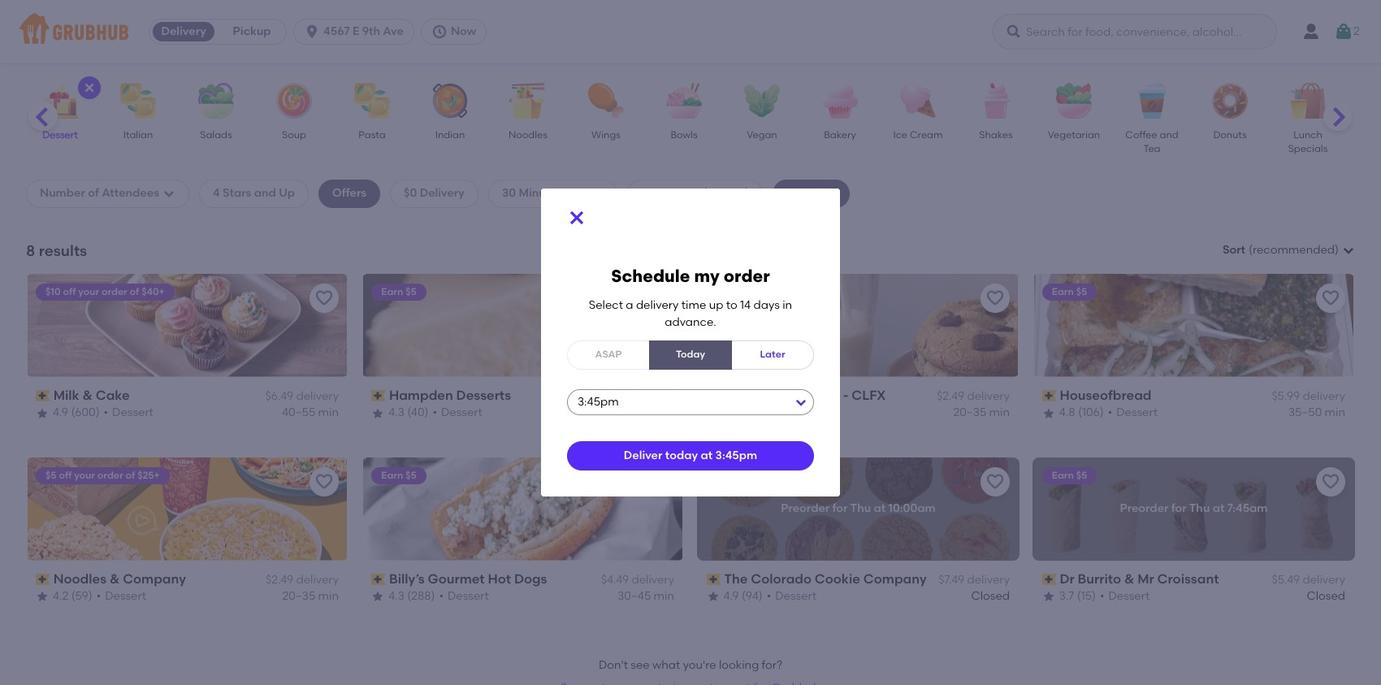 Task type: locate. For each thing, give the bounding box(es) containing it.
• dessert down noodles & company
[[96, 590, 146, 603]]

1 vertical spatial the
[[725, 571, 749, 587]]

0 horizontal spatial subscription pass image
[[36, 574, 50, 585]]

0 vertical spatial and
[[1160, 129, 1179, 141]]

0 horizontal spatial 40–55
[[282, 406, 316, 420]]

1 horizontal spatial company
[[864, 571, 928, 587]]

1 horizontal spatial 20–35
[[954, 406, 987, 420]]

0 horizontal spatial at
[[701, 449, 713, 462]]

$2.49 delivery
[[937, 389, 1010, 403], [266, 573, 339, 587]]

earn for hampden desserts
[[381, 286, 403, 297]]

dessert down colorado
[[776, 590, 817, 603]]

and left the up
[[254, 186, 276, 200]]

dessert for noodles
[[105, 590, 146, 603]]

1 $6.49 from the left
[[266, 389, 294, 403]]

0 horizontal spatial $2.49
[[266, 573, 294, 587]]

• dessert for the colorado cookie company
[[768, 590, 817, 603]]

your for noodles
[[74, 470, 95, 481]]

0 horizontal spatial thu
[[851, 502, 872, 515]]

• right (15)
[[1101, 590, 1105, 603]]

4
[[213, 186, 220, 200]]

min
[[318, 406, 339, 420], [654, 406, 675, 420], [990, 406, 1010, 420], [1325, 406, 1346, 420], [318, 590, 339, 603], [654, 590, 675, 603]]

2 vertical spatial of
[[126, 470, 135, 481]]

1 for from the left
[[833, 502, 848, 515]]

1 vertical spatial and
[[254, 186, 276, 200]]

star icon image for hampden desserts
[[371, 407, 384, 420]]

1 horizontal spatial delivery
[[420, 186, 465, 200]]

0 vertical spatial 20–35
[[954, 406, 987, 420]]

1 horizontal spatial closed
[[1308, 590, 1346, 603]]

1 horizontal spatial for
[[1172, 502, 1187, 515]]

order for company
[[97, 470, 123, 481]]

at left 7:45am
[[1213, 502, 1225, 515]]

save this restaurant button for houseofbread
[[1317, 284, 1346, 313]]

2 4.3 from the top
[[389, 590, 405, 603]]

houseofbread
[[1061, 388, 1152, 403]]

1 vertical spatial 4.9
[[724, 590, 740, 603]]

1 thu from the left
[[851, 502, 872, 515]]

1 horizontal spatial at
[[874, 502, 886, 515]]

4.9
[[53, 406, 68, 420], [724, 590, 740, 603]]

star icon image for houseofbread
[[1043, 407, 1056, 420]]

14
[[741, 299, 751, 312]]

subscription pass image left noodles & company
[[36, 574, 50, 585]]

svg image up lunch specials image
[[1335, 22, 1354, 41]]

bakery
[[824, 129, 857, 141]]

1 horizontal spatial subscription pass image
[[371, 574, 386, 585]]

vegetarian
[[1048, 129, 1101, 141]]

0 vertical spatial 4.3
[[389, 406, 405, 420]]

dogs
[[514, 571, 547, 587]]

2 thu from the left
[[1190, 502, 1211, 515]]

indian
[[435, 129, 465, 141]]

0 horizontal spatial $2.49 delivery
[[266, 573, 339, 587]]

delivery left 'pickup'
[[161, 24, 206, 38]]

1 vertical spatial now
[[675, 186, 700, 200]]

1 horizontal spatial thu
[[1190, 502, 1211, 515]]

1 preorder from the left
[[781, 502, 830, 515]]

save this restaurant image
[[315, 288, 334, 308], [1322, 288, 1341, 308], [650, 472, 670, 492], [986, 472, 1006, 492]]

0 horizontal spatial noodles
[[53, 571, 107, 587]]

indian image
[[422, 83, 479, 119]]

1 vertical spatial 20–35 min
[[282, 590, 339, 603]]

dessert down the billy's gourmet hot dogs
[[448, 590, 489, 603]]

delivery for milk
[[296, 389, 339, 403]]

• dessert down cake
[[104, 406, 154, 420]]

deliver today at 3:45pm
[[624, 449, 758, 462]]

at inside button
[[701, 449, 713, 462]]

what
[[653, 658, 681, 672]]

now
[[451, 24, 477, 38], [675, 186, 700, 200]]

cookie
[[795, 388, 841, 403], [816, 571, 861, 587]]

subscription pass image left hampden
[[371, 390, 386, 402]]

dessert down dessert image
[[42, 129, 78, 141]]

gourmet
[[428, 571, 485, 587]]

4.3 left (40)
[[389, 406, 405, 420]]

40–55 for milk & cake
[[282, 406, 316, 420]]

ave
[[383, 24, 404, 38]]

min for billy's gourmet hot dogs
[[654, 590, 675, 603]]

colorado
[[752, 571, 812, 587]]

the
[[725, 388, 749, 403], [725, 571, 749, 587]]

1 4.3 from the top
[[389, 406, 405, 420]]

save this restaurant image for houseofbread
[[1322, 288, 1341, 308]]

(600)
[[71, 406, 100, 420]]

earn $5 for houseofbread
[[1053, 286, 1088, 297]]

$5.49 delivery
[[1273, 573, 1346, 587]]

1 horizontal spatial $2.49 delivery
[[937, 389, 1010, 403]]

0 vertical spatial cookie
[[795, 388, 841, 403]]

star icon image left the 4.6
[[707, 407, 720, 420]]

ice cream image
[[890, 83, 947, 119]]

of for cake
[[130, 286, 139, 297]]

1 vertical spatial cookie
[[816, 571, 861, 587]]

cookie right colorado
[[816, 571, 861, 587]]

1 closed from the left
[[972, 590, 1010, 603]]

subscription pass image left the houseofbread
[[1043, 390, 1057, 402]]

$5 for billy's gourmet hot dogs
[[406, 470, 417, 481]]

$4.49 delivery
[[601, 573, 675, 587]]

your right $10
[[78, 286, 99, 297]]

• for milk & cake
[[104, 406, 108, 420]]

save this restaurant image for hampden desserts
[[650, 288, 670, 308]]

0 vertical spatial your
[[78, 286, 99, 297]]

main navigation navigation
[[0, 0, 1382, 63]]

order left $40+
[[102, 286, 127, 297]]

ice cream
[[894, 129, 943, 141]]

of for company
[[126, 470, 135, 481]]

0 vertical spatial of
[[88, 186, 99, 200]]

of left $25+
[[126, 470, 135, 481]]

$5 for dr burrito & mr croissant
[[1077, 470, 1088, 481]]

today
[[666, 449, 698, 462]]

$7.49 delivery
[[939, 573, 1010, 587]]

thu left '10:00am'
[[851, 502, 872, 515]]

$7.49
[[939, 573, 965, 587]]

closed down $7.49 delivery
[[972, 590, 1010, 603]]

star icon image left 4.3 (288)
[[371, 590, 384, 603]]

1 horizontal spatial $6.49 delivery
[[601, 389, 675, 403]]

0 vertical spatial $2.49 delivery
[[937, 389, 1010, 403]]

preorder for cookie
[[781, 502, 830, 515]]

dessert down dr burrito & mr croissant
[[1109, 590, 1151, 603]]

star icon image for billy's gourmet hot dogs
[[371, 590, 384, 603]]

• dessert down hampden desserts
[[433, 406, 483, 420]]

1 $6.49 delivery from the left
[[266, 389, 339, 403]]

order left $25+
[[97, 470, 123, 481]]

20–35 for (59)
[[282, 590, 316, 603]]

star icon image left '4.9 (94)'
[[707, 590, 720, 603]]

• right (288)
[[439, 590, 444, 603]]

urban
[[752, 388, 792, 403]]

preorder for thu at 10:00am
[[781, 502, 936, 515]]

earn $5 for the colorado cookie company
[[717, 470, 752, 481]]

catering
[[787, 186, 837, 200]]

1 40–55 from the left
[[282, 406, 316, 420]]

• dessert down the houseofbread
[[1109, 406, 1159, 420]]

0 horizontal spatial closed
[[972, 590, 1010, 603]]

1 vertical spatial of
[[130, 286, 139, 297]]

0 vertical spatial the
[[725, 388, 749, 403]]

noodles down noodles image
[[509, 129, 548, 141]]

attendees
[[102, 186, 159, 200]]

0 horizontal spatial delivery
[[161, 24, 206, 38]]

40–55
[[282, 406, 316, 420], [618, 406, 651, 420]]

star icon image left 4.8
[[1043, 407, 1056, 420]]

• for the colorado cookie company
[[768, 590, 772, 603]]

and up the tea
[[1160, 129, 1179, 141]]

3:45pm
[[716, 449, 758, 462]]

subscription pass image left dr
[[1043, 574, 1057, 585]]

$6.49 delivery
[[266, 389, 339, 403], [601, 389, 675, 403]]

(2:17pm)
[[703, 186, 750, 200]]

0 horizontal spatial company
[[123, 571, 186, 587]]

• dessert for dr burrito & mr croissant
[[1101, 590, 1151, 603]]

$6.49
[[266, 389, 294, 403], [601, 389, 629, 403]]

2 preorder from the left
[[1121, 502, 1169, 515]]

• down cake
[[104, 406, 108, 420]]

of right number
[[88, 186, 99, 200]]

35–50
[[1289, 406, 1323, 420]]

2 company from the left
[[864, 571, 928, 587]]

30 minutes or less
[[502, 186, 604, 200]]

delivery for the
[[968, 573, 1010, 587]]

desserts
[[456, 388, 511, 403]]

dessert down the houseofbread
[[1117, 406, 1159, 420]]

tea
[[1144, 143, 1161, 155]]

1 horizontal spatial now
[[675, 186, 700, 200]]

for left 7:45am
[[1172, 502, 1187, 515]]

at left '10:00am'
[[874, 502, 886, 515]]

star icon image for milk & cake
[[36, 407, 49, 420]]

at right "today"
[[701, 449, 713, 462]]

milk
[[53, 388, 79, 403]]

4567 e 9th ave button
[[294, 19, 421, 45]]

4.6
[[724, 406, 740, 420]]

star icon image for noodles & company
[[36, 590, 49, 603]]

svg image left "4567"
[[304, 24, 320, 40]]

1 horizontal spatial 40–55 min
[[618, 406, 675, 420]]

delivery for noodles
[[296, 573, 339, 587]]

$2.49 delivery for (85)
[[937, 389, 1010, 403]]

closed for dr burrito & mr croissant
[[1308, 590, 1346, 603]]

40–55 for hampden desserts
[[618, 406, 651, 420]]

today button
[[649, 341, 732, 370]]

save this restaurant button for the colorado cookie company
[[981, 467, 1010, 496]]

subscription pass image for noodles & company
[[36, 574, 50, 585]]

croissant
[[1158, 571, 1220, 587]]

cookie left -
[[795, 388, 841, 403]]

(85)
[[743, 406, 765, 420]]

save this restaurant image for noodles & company
[[315, 472, 334, 492]]

now inside button
[[451, 24, 477, 38]]

star icon image left 3.7
[[1043, 590, 1056, 603]]

thu
[[851, 502, 872, 515], [1190, 502, 1211, 515]]

preorder up mr
[[1121, 502, 1169, 515]]

billy's gourmet hot dogs
[[389, 571, 547, 587]]

off down 4.9 (600)
[[59, 470, 72, 481]]

preorder up the colorado cookie company
[[781, 502, 830, 515]]

star icon image left 4.2
[[36, 590, 49, 603]]

your
[[78, 286, 99, 297], [74, 470, 95, 481]]

the up '4.9 (94)'
[[725, 571, 749, 587]]

don't
[[599, 658, 628, 672]]

1 vertical spatial 4.3
[[389, 590, 405, 603]]

0 vertical spatial $2.49
[[937, 389, 965, 403]]

• for hampden desserts
[[433, 406, 437, 420]]

0 horizontal spatial 4.9
[[53, 406, 68, 420]]

20–35 min for (59)
[[282, 590, 339, 603]]

0 vertical spatial 20–35 min
[[954, 406, 1010, 420]]

2 for from the left
[[1172, 502, 1187, 515]]

0 vertical spatial 4.9
[[53, 406, 68, 420]]

soup
[[282, 129, 306, 141]]

subscription pass image for milk & cake
[[36, 390, 50, 402]]

svg image
[[1335, 22, 1354, 41], [304, 24, 320, 40], [1006, 24, 1023, 40], [83, 81, 96, 94], [163, 187, 176, 200], [567, 208, 587, 228]]

subscription pass image left colorado
[[707, 574, 722, 585]]

2 horizontal spatial subscription pass image
[[1043, 390, 1057, 402]]

• right (40)
[[433, 406, 437, 420]]

1 horizontal spatial and
[[1160, 129, 1179, 141]]

2 the from the top
[[725, 571, 749, 587]]

order for cake
[[102, 286, 127, 297]]

2 closed from the left
[[1308, 590, 1346, 603]]

7:45am
[[1228, 502, 1269, 515]]

4567
[[324, 24, 350, 38]]

svg image up shakes image
[[1006, 24, 1023, 40]]

1 horizontal spatial $2.49
[[937, 389, 965, 403]]

2 $6.49 from the left
[[601, 389, 629, 403]]

1 vertical spatial off
[[59, 470, 72, 481]]

dessert down hampden desserts
[[441, 406, 483, 420]]

0 horizontal spatial 20–35
[[282, 590, 316, 603]]

1 horizontal spatial &
[[110, 571, 120, 587]]

looking
[[719, 658, 759, 672]]

10:00am
[[889, 502, 936, 515]]

4.2
[[53, 590, 69, 603]]

earn for billy's gourmet hot dogs
[[381, 470, 403, 481]]

$2.49
[[937, 389, 965, 403], [266, 573, 294, 587]]

noodles up the (59)
[[53, 571, 107, 587]]

2 $6.49 delivery from the left
[[601, 389, 675, 403]]

at for the colorado cookie company
[[874, 502, 886, 515]]

star icon image left 4.9 (600)
[[36, 407, 49, 420]]

• dessert down dr burrito & mr croissant
[[1101, 590, 1151, 603]]

for for mr
[[1172, 502, 1187, 515]]

• right '(94)'
[[768, 590, 772, 603]]

• dessert for milk & cake
[[104, 406, 154, 420]]

(15)
[[1078, 590, 1097, 603]]

subscription pass image for billy's gourmet hot dogs
[[371, 574, 386, 585]]

earn $5 for billy's gourmet hot dogs
[[381, 470, 417, 481]]

$6.49 delivery for milk & cake
[[266, 389, 339, 403]]

the up the 4.6
[[725, 388, 749, 403]]

earn for the colorado cookie company
[[717, 470, 739, 481]]

1 the from the top
[[725, 388, 749, 403]]

1 vertical spatial $2.49 delivery
[[266, 573, 339, 587]]

2 40–55 min from the left
[[618, 406, 675, 420]]

2 horizontal spatial at
[[1213, 502, 1225, 515]]

star icon image left 4.3 (40)
[[371, 407, 384, 420]]

for up the colorado cookie company
[[833, 502, 848, 515]]

• right the (59)
[[96, 590, 101, 603]]

for for company
[[833, 502, 848, 515]]

days
[[754, 299, 780, 312]]

1 vertical spatial delivery
[[420, 186, 465, 200]]

cookie for colorado
[[816, 571, 861, 587]]

delivery right $0
[[420, 186, 465, 200]]

$40+
[[142, 286, 165, 297]]

at
[[701, 449, 713, 462], [874, 502, 886, 515], [1213, 502, 1225, 515]]

now right open
[[675, 186, 700, 200]]

0 vertical spatial noodles
[[509, 129, 548, 141]]

4.9 down "milk"
[[53, 406, 68, 420]]

milk & cake
[[53, 388, 130, 403]]

0 horizontal spatial &
[[83, 388, 93, 403]]

4.3 (40)
[[389, 406, 429, 420]]

0 horizontal spatial $6.49
[[266, 389, 294, 403]]

closed down $5.49 delivery
[[1308, 590, 1346, 603]]

thu left 7:45am
[[1190, 502, 1211, 515]]

0 vertical spatial off
[[63, 286, 76, 297]]

save this restaurant button for noodles & company
[[310, 467, 339, 496]]

4.9 left '(94)'
[[724, 590, 740, 603]]

dr burrito & mr croissant
[[1061, 571, 1220, 587]]

$6.49 delivery for hampden desserts
[[601, 389, 675, 403]]

0 vertical spatial now
[[451, 24, 477, 38]]

svg image inside 2 button
[[1335, 22, 1354, 41]]

of left $40+
[[130, 286, 139, 297]]

subscription pass image left billy's
[[371, 574, 386, 585]]

40–55 min for hampden desserts
[[618, 406, 675, 420]]

save this restaurant button for dr burrito & mr croissant
[[1317, 467, 1346, 496]]

star icon image for the colorado cookie company
[[707, 590, 720, 603]]

star icon image
[[36, 407, 49, 420], [371, 407, 384, 420], [707, 407, 720, 420], [1043, 407, 1056, 420], [36, 590, 49, 603], [371, 590, 384, 603], [707, 590, 720, 603], [1043, 590, 1056, 603]]

0 vertical spatial delivery
[[161, 24, 206, 38]]

1 horizontal spatial 20–35 min
[[954, 406, 1010, 420]]

delivery
[[161, 24, 206, 38], [420, 186, 465, 200]]

off right $10
[[63, 286, 76, 297]]

8 results
[[26, 241, 87, 260]]

1 horizontal spatial 40–55
[[618, 406, 651, 420]]

save this restaurant button for hampden desserts
[[645, 284, 675, 313]]

deliver today at 3:45pm button
[[567, 441, 815, 471]]

advance.
[[665, 315, 717, 329]]

2 button
[[1335, 17, 1361, 46]]

dessert down cake
[[112, 406, 154, 420]]

shakes image
[[968, 83, 1025, 119]]

bowls image
[[656, 83, 713, 119]]

0 horizontal spatial 40–55 min
[[282, 406, 339, 420]]

for?
[[762, 658, 783, 672]]

0 horizontal spatial preorder
[[781, 502, 830, 515]]

1 horizontal spatial preorder
[[1121, 502, 1169, 515]]

less
[[580, 186, 604, 200]]

italian
[[123, 129, 153, 141]]

subscription pass image left "milk"
[[36, 390, 50, 402]]

mr
[[1138, 571, 1155, 587]]

1 vertical spatial 20–35
[[282, 590, 316, 603]]

1 vertical spatial your
[[74, 470, 95, 481]]

1 vertical spatial noodles
[[53, 571, 107, 587]]

9th
[[362, 24, 380, 38]]

4.3 down billy's
[[389, 590, 405, 603]]

35–50 min
[[1289, 406, 1346, 420]]

• down the houseofbread
[[1109, 406, 1113, 420]]

1 horizontal spatial 4.9
[[724, 590, 740, 603]]

subscription pass image
[[1043, 390, 1057, 402], [36, 574, 50, 585], [371, 574, 386, 585]]

dessert for hampden
[[441, 406, 483, 420]]

0 horizontal spatial $6.49 delivery
[[266, 389, 339, 403]]

1 vertical spatial $2.49
[[266, 573, 294, 587]]

1 40–55 min from the left
[[282, 406, 339, 420]]

• dessert down the billy's gourmet hot dogs
[[439, 590, 489, 603]]

30
[[502, 186, 516, 200]]

noodles for noodles & company
[[53, 571, 107, 587]]

2 40–55 from the left
[[618, 406, 651, 420]]

0 horizontal spatial for
[[833, 502, 848, 515]]

(40)
[[407, 406, 429, 420]]

your down (600)
[[74, 470, 95, 481]]

specials
[[1289, 143, 1329, 155]]

4.8
[[1060, 406, 1076, 420]]

4.9 (94)
[[724, 590, 763, 603]]

0 horizontal spatial 20–35 min
[[282, 590, 339, 603]]

1 horizontal spatial noodles
[[509, 129, 548, 141]]

save this restaurant image
[[650, 288, 670, 308], [986, 288, 1006, 308], [315, 472, 334, 492], [1322, 472, 1341, 492]]

dessert down noodles & company
[[105, 590, 146, 603]]

subscription pass image
[[36, 390, 50, 402], [371, 390, 386, 402], [707, 574, 722, 585], [1043, 574, 1057, 585]]

schedule my order
[[612, 266, 770, 286]]

number of attendees
[[40, 186, 159, 200]]

billy's
[[389, 571, 425, 587]]

pickup
[[233, 24, 271, 38]]

•
[[104, 406, 108, 420], [433, 406, 437, 420], [769, 406, 773, 420], [1109, 406, 1113, 420], [96, 590, 101, 603], [439, 590, 444, 603], [768, 590, 772, 603], [1101, 590, 1105, 603]]

$4.49
[[601, 573, 629, 587]]

1 horizontal spatial $6.49
[[601, 389, 629, 403]]

0 horizontal spatial now
[[451, 24, 477, 38]]

• dessert down colorado
[[768, 590, 817, 603]]

now right svg icon in the left of the page
[[451, 24, 477, 38]]



Task type: vqa. For each thing, say whether or not it's contained in the screenshot.
'$1.99' related to moonbowls (Healthy Korean Bowls-Hollywood)
no



Task type: describe. For each thing, give the bounding box(es) containing it.
dessert down the urban cookie - clfx
[[777, 406, 818, 420]]

results
[[39, 241, 87, 260]]

$5 for the colorado cookie company
[[741, 470, 752, 481]]

$2.49 for 4.2 (59)
[[266, 573, 294, 587]]

salads image
[[188, 83, 245, 119]]

select a delivery time up to 14 days in advance.
[[589, 299, 793, 329]]

minutes
[[519, 186, 563, 200]]

bakery image
[[812, 83, 869, 119]]

later
[[760, 349, 786, 360]]

(288)
[[407, 590, 435, 603]]

• right (85)
[[769, 406, 773, 420]]

1 company from the left
[[123, 571, 186, 587]]

hampden
[[389, 388, 453, 403]]

ice
[[894, 129, 908, 141]]

svg image inside 4567 e 9th ave button
[[304, 24, 320, 40]]

$5 for houseofbread
[[1077, 286, 1088, 297]]

earn $5 for dr burrito & mr croissant
[[1053, 470, 1088, 481]]

coffee and tea image
[[1124, 83, 1181, 119]]

and inside coffee and tea
[[1160, 129, 1179, 141]]

today
[[676, 349, 706, 360]]

$0
[[404, 186, 417, 200]]

$0 delivery
[[404, 186, 465, 200]]

vegan image
[[734, 83, 791, 119]]

noodles for noodles
[[509, 129, 548, 141]]

30–45
[[618, 590, 651, 603]]

svg image
[[432, 24, 448, 40]]

• for billy's gourmet hot dogs
[[439, 590, 444, 603]]

8
[[26, 241, 35, 260]]

$25+
[[138, 470, 160, 481]]

open now (2:17pm)
[[641, 186, 750, 200]]

dessert for dr
[[1109, 590, 1151, 603]]

4.9 for milk & cake
[[53, 406, 68, 420]]

save this restaurant image for the colorado cookie company
[[986, 472, 1006, 492]]

$2.49 delivery for (59)
[[266, 573, 339, 587]]

preorder for &
[[1121, 502, 1169, 515]]

earn $5 for hampden desserts
[[381, 286, 417, 297]]

pasta image
[[344, 83, 401, 119]]

4.2 (59)
[[53, 590, 92, 603]]

delivery for billy's
[[632, 573, 675, 587]]

min for noodles & company
[[318, 590, 339, 603]]

shakes
[[980, 129, 1013, 141]]

save this restaurant button for milk & cake
[[310, 284, 339, 313]]

donuts
[[1214, 129, 1247, 141]]

burrito
[[1079, 571, 1122, 587]]

svg image right attendees
[[163, 187, 176, 200]]

30–45 min
[[618, 590, 675, 603]]

now button
[[421, 19, 494, 45]]

hot
[[488, 571, 511, 587]]

preorder for thu at 7:45am
[[1121, 502, 1269, 515]]

2
[[1354, 24, 1361, 38]]

see
[[631, 658, 650, 672]]

up
[[279, 186, 295, 200]]

wings image
[[578, 83, 635, 119]]

offers
[[333, 186, 367, 200]]

$5.49
[[1273, 573, 1301, 587]]

save this restaurant button for billy's gourmet hot dogs
[[645, 467, 675, 496]]

• dessert for noodles & company
[[96, 590, 146, 603]]

lunch specials
[[1289, 129, 1329, 155]]

vegetarian image
[[1046, 83, 1103, 119]]

dessert for billy's
[[448, 590, 489, 603]]

closed for the colorado cookie company
[[972, 590, 1010, 603]]

• dessert down the urban cookie - clfx
[[769, 406, 818, 420]]

$2.49 for 4.6 (85)
[[937, 389, 965, 403]]

0 horizontal spatial and
[[254, 186, 276, 200]]

the for the colorado cookie company
[[725, 571, 749, 587]]

4567 e 9th ave
[[324, 24, 404, 38]]

$10
[[46, 286, 61, 297]]

save this restaurant image for billy's gourmet hot dogs
[[650, 472, 670, 492]]

earn for houseofbread
[[1053, 286, 1075, 297]]

select
[[589, 299, 623, 312]]

the colorado cookie company
[[725, 571, 928, 587]]

svg image left italian image
[[83, 81, 96, 94]]

save this restaurant image for dr burrito & mr croissant
[[1322, 472, 1341, 492]]

$6.49 for milk & cake
[[266, 389, 294, 403]]

e
[[353, 24, 360, 38]]

lunch
[[1294, 129, 1323, 141]]

to
[[727, 299, 738, 312]]

& for milk
[[83, 388, 93, 403]]

save this restaurant image for milk & cake
[[315, 288, 334, 308]]

min for milk & cake
[[318, 406, 339, 420]]

dr
[[1061, 571, 1075, 587]]

delivery inside "button"
[[161, 24, 206, 38]]

delivery button
[[150, 19, 218, 45]]

2 horizontal spatial &
[[1125, 571, 1135, 587]]

• dessert for billy's gourmet hot dogs
[[439, 590, 489, 603]]

4.3 for hampden desserts
[[389, 406, 405, 420]]

donuts image
[[1202, 83, 1259, 119]]

$6.49 for hampden desserts
[[601, 389, 629, 403]]

delivery inside select a delivery time up to 14 days in advance.
[[636, 299, 679, 312]]

off for noodles
[[59, 470, 72, 481]]

dessert for the
[[776, 590, 817, 603]]

soup image
[[266, 83, 323, 119]]

subscription pass image for houseofbread
[[1043, 390, 1057, 402]]

subscription pass image for dr burrito & mr croissant
[[1043, 574, 1057, 585]]

star icon image for dr burrito & mr croissant
[[1043, 590, 1056, 603]]

coffee and tea
[[1126, 129, 1179, 155]]

• for dr burrito & mr croissant
[[1101, 590, 1105, 603]]

min for houseofbread
[[1325, 406, 1346, 420]]

italian image
[[110, 83, 167, 119]]

subscription pass image for hampden desserts
[[371, 390, 386, 402]]

at for dr burrito & mr croissant
[[1213, 502, 1225, 515]]

subscription pass image for the colorado cookie company
[[707, 574, 722, 585]]

dessert image
[[32, 83, 89, 119]]

delivery for dr
[[1303, 573, 1346, 587]]

thu for mr
[[1190, 502, 1211, 515]]

your for milk
[[78, 286, 99, 297]]

order up 14
[[724, 266, 770, 286]]

min for hampden desserts
[[654, 406, 675, 420]]

pickup button
[[218, 19, 286, 45]]

-
[[844, 388, 849, 403]]

• for houseofbread
[[1109, 406, 1113, 420]]

clfx
[[853, 388, 887, 403]]

$5 for hampden desserts
[[406, 286, 417, 297]]

cake
[[96, 388, 130, 403]]

4.8 (106)
[[1060, 406, 1105, 420]]

lunch specials image
[[1280, 83, 1337, 119]]

asap button
[[567, 341, 650, 370]]

4.9 for the colorado cookie company
[[724, 590, 740, 603]]

dessert for milk
[[112, 406, 154, 420]]

thu for company
[[851, 502, 872, 515]]

schedule
[[612, 266, 691, 286]]

$10 off your order of $40+
[[46, 286, 165, 297]]

hampden desserts
[[389, 388, 511, 403]]

(59)
[[71, 590, 92, 603]]

$5 off your order of $25+
[[46, 470, 160, 481]]

delivery for hampden
[[632, 389, 675, 403]]

4.3 for billy's gourmet hot dogs
[[389, 590, 405, 603]]

20–35 for (85)
[[954, 406, 987, 420]]

• dessert for hampden desserts
[[433, 406, 483, 420]]

svg image down the or
[[567, 208, 587, 228]]

noodles & company
[[53, 571, 186, 587]]

cookie for urban
[[795, 388, 841, 403]]

up
[[709, 299, 724, 312]]

or
[[566, 186, 577, 200]]

cream
[[910, 129, 943, 141]]

time
[[682, 299, 707, 312]]

a
[[626, 299, 634, 312]]

• dessert for houseofbread
[[1109, 406, 1159, 420]]

$5.99 delivery
[[1272, 389, 1346, 403]]

salads
[[200, 129, 232, 141]]

& for noodles
[[110, 571, 120, 587]]

3.7 (15)
[[1060, 590, 1097, 603]]

noodles image
[[500, 83, 557, 119]]

stars
[[223, 186, 252, 200]]

3.7
[[1060, 590, 1075, 603]]

40–55 min for milk & cake
[[282, 406, 339, 420]]

4.9 (600)
[[53, 406, 100, 420]]

the urban cookie - clfx
[[725, 388, 887, 403]]



